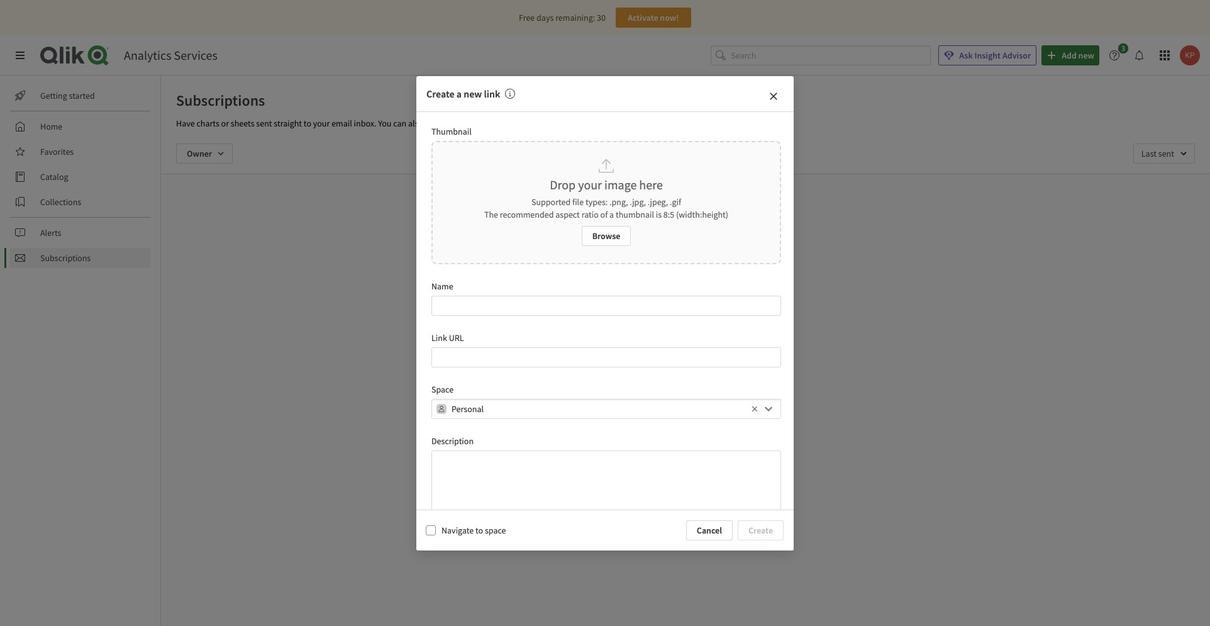 Task type: vqa. For each thing, say whether or not it's contained in the screenshot.
topmost Content
no



Task type: locate. For each thing, give the bounding box(es) containing it.
8:5
[[664, 209, 675, 220]]

drop your image here supported file types: .png, .jpg, .jpeg, .gif the recommended aspect ratio of a thumbnail is 8:5 (width:height)
[[484, 177, 729, 220]]

inbox.
[[354, 118, 376, 129]]

a down subscribe
[[636, 294, 641, 306]]

activate now! link
[[616, 8, 691, 28]]

or down regular
[[641, 307, 649, 318]]

1 horizontal spatial email
[[603, 294, 623, 306]]

sheets left the sent
[[231, 118, 255, 129]]

1 vertical spatial your
[[578, 177, 602, 192]]

straight
[[274, 118, 302, 129]]

searchbar element
[[711, 45, 931, 66]]

you
[[378, 118, 392, 129], [610, 265, 626, 277]]

0 vertical spatial the
[[767, 294, 779, 306]]

on down it
[[755, 294, 765, 306]]

chart
[[665, 282, 684, 293], [620, 307, 639, 318]]

or up basis.
[[686, 282, 694, 293]]

0 horizontal spatial sheets
[[231, 118, 255, 129]]

bundle
[[425, 118, 451, 129]]

1 horizontal spatial or
[[641, 307, 649, 318]]

catalog link
[[10, 167, 151, 187]]

on
[[625, 294, 635, 306], [755, 294, 765, 306]]

on down subscribe
[[625, 294, 635, 306]]

.jpeg,
[[648, 196, 668, 208]]

the down by
[[767, 294, 779, 306]]

0 vertical spatial your
[[313, 118, 330, 129]]

navigation pane element
[[0, 81, 160, 273]]

2 horizontal spatial or
[[686, 282, 694, 293]]

to left space
[[476, 524, 483, 536]]

1 vertical spatial subscriptions
[[40, 252, 91, 264]]

navigate
[[442, 524, 474, 536]]

0 vertical spatial you
[[378, 118, 392, 129]]

chart up basis.
[[665, 282, 684, 293]]

a right of
[[610, 209, 614, 220]]

it
[[755, 282, 760, 293]]

days
[[537, 12, 554, 23]]

to right straight
[[304, 118, 311, 129]]

1 on from the left
[[625, 294, 635, 306]]

basis.
[[671, 294, 692, 306]]

recommended
[[500, 209, 554, 220]]

getting started
[[40, 90, 95, 101]]

aspect
[[556, 209, 580, 220]]

ask
[[960, 50, 973, 61]]

email down subscribe
[[603, 294, 623, 306]]

email
[[332, 118, 352, 129], [603, 294, 623, 306]]

1 horizontal spatial sheets
[[486, 118, 509, 129]]

into
[[511, 118, 526, 129]]

sheet
[[696, 282, 716, 293], [650, 307, 671, 318]]

Name text field
[[432, 295, 781, 316]]

link url
[[432, 332, 464, 343]]

1 vertical spatial you
[[610, 265, 626, 277]]

1 horizontal spatial subscriptions
[[176, 91, 265, 110]]

filters region
[[161, 133, 1211, 174]]

0 horizontal spatial you
[[378, 118, 392, 129]]

any
[[680, 265, 696, 277]]

your up types:
[[578, 177, 602, 192]]

and
[[556, 118, 570, 129]]

1 horizontal spatial the
[[767, 294, 779, 306]]

cancel
[[697, 524, 722, 536]]

supported
[[532, 196, 571, 208]]

0 horizontal spatial the
[[681, 307, 693, 318]]

30
[[597, 12, 606, 23]]

0 horizontal spatial or
[[221, 118, 229, 129]]

drop
[[550, 177, 576, 192]]

2 vertical spatial or
[[641, 307, 649, 318]]

link
[[432, 332, 447, 343]]

have
[[657, 265, 678, 277]]

sheets left into
[[486, 118, 509, 129]]

0 vertical spatial sheet
[[696, 282, 716, 293]]

0 horizontal spatial on
[[625, 294, 635, 306]]

sheet up click
[[696, 282, 716, 293]]

activate
[[628, 12, 658, 23]]

sheets
[[231, 118, 255, 129], [486, 118, 509, 129]]

0 horizontal spatial sheet
[[650, 307, 671, 318]]

not
[[641, 265, 655, 277]]

easy
[[572, 118, 588, 129]]

to up regular
[[649, 282, 657, 293]]

thumbnail
[[432, 126, 472, 137]]

you left 'do'
[[610, 265, 626, 277]]

0 horizontal spatial email
[[332, 118, 352, 129]]

1 horizontal spatial sheet
[[696, 282, 716, 293]]

1 horizontal spatial on
[[755, 294, 765, 306]]

or right the charts
[[221, 118, 229, 129]]

1 vertical spatial chart
[[620, 307, 639, 318]]

1 horizontal spatial chart
[[665, 282, 684, 293]]

or
[[221, 118, 229, 129], [686, 282, 694, 293], [641, 307, 649, 318]]

to
[[304, 118, 311, 129], [649, 282, 657, 293], [717, 282, 725, 293], [711, 307, 719, 318], [476, 524, 483, 536]]

analytics services element
[[124, 47, 218, 63]]

0 vertical spatial or
[[221, 118, 229, 129]]

subscriptions up the charts
[[176, 91, 265, 110]]

1 vertical spatial sheet
[[650, 307, 671, 318]]

sheet down regular
[[650, 307, 671, 318]]

activate now!
[[628, 12, 679, 23]]

subscribe
[[611, 282, 648, 293]]

quick
[[534, 118, 554, 129]]

free days remaining: 30
[[519, 12, 606, 23]]

your right straight
[[313, 118, 330, 129]]

to down subscriptions
[[717, 282, 725, 293]]

1 horizontal spatial your
[[578, 177, 602, 192]]

0 vertical spatial chart
[[665, 282, 684, 293]]

by
[[762, 282, 771, 293]]

subscriptions
[[698, 265, 756, 277]]

a
[[457, 87, 462, 100], [528, 118, 532, 129], [610, 209, 614, 220], [659, 282, 663, 293], [636, 294, 641, 306]]

have
[[176, 118, 195, 129]]

multiple
[[453, 118, 484, 129]]

subscriptions down alerts
[[40, 252, 91, 264]]

to inside create a new link dialog
[[476, 524, 483, 536]]

1 vertical spatial email
[[603, 294, 623, 306]]

the
[[484, 209, 498, 220]]

subscribe to a chart or sheet to receive it by email on a regular basis. click 'subscribe' on the chart or sheet in the app to get started.
[[603, 282, 779, 318]]

0 vertical spatial email
[[332, 118, 352, 129]]

the right in
[[681, 307, 693, 318]]

subscriptions
[[176, 91, 265, 110], [40, 252, 91, 264]]

free
[[519, 12, 535, 23]]

getting
[[40, 90, 67, 101]]

2 on from the left
[[755, 294, 765, 306]]

0 horizontal spatial subscriptions
[[40, 252, 91, 264]]

receive
[[727, 282, 753, 293]]

you left "can" on the left of the page
[[378, 118, 392, 129]]

chart down subscribe
[[620, 307, 639, 318]]

navigate to space
[[442, 524, 506, 536]]

also
[[408, 118, 424, 129]]

.gif
[[670, 196, 681, 208]]

cancel button
[[686, 520, 733, 540]]

1 vertical spatial the
[[681, 307, 693, 318]]

subscriptions inside 'subscriptions' link
[[40, 252, 91, 264]]

services
[[174, 47, 218, 63]]

email left inbox.
[[332, 118, 352, 129]]

to left the 'get'
[[711, 307, 719, 318]]

types:
[[586, 196, 608, 208]]

Space text field
[[452, 399, 749, 419]]

the
[[767, 294, 779, 306], [681, 307, 693, 318]]



Task type: describe. For each thing, give the bounding box(es) containing it.
ask insight advisor
[[960, 50, 1031, 61]]

space
[[485, 524, 506, 536]]

browse button
[[582, 226, 631, 246]]

close sidebar menu image
[[15, 50, 25, 60]]

home link
[[10, 116, 151, 137]]

subscriptions link
[[10, 248, 151, 268]]

is
[[656, 209, 662, 220]]

your inside drop your image here supported file types: .png, .jpg, .jpeg, .gif the recommended aspect ratio of a thumbnail is 8:5 (width:height)
[[578, 177, 602, 192]]

thumbnail
[[616, 209, 654, 220]]

getting started link
[[10, 86, 151, 106]]

here
[[639, 177, 663, 192]]

a inside drop your image here supported file types: .png, .jpg, .jpeg, .gif the recommended aspect ratio of a thumbnail is 8:5 (width:height)
[[610, 209, 614, 220]]

do
[[628, 265, 639, 277]]

(width:height)
[[676, 209, 729, 220]]

1 vertical spatial or
[[686, 282, 694, 293]]

insight
[[975, 50, 1001, 61]]

'subscribe'
[[713, 294, 754, 306]]

alerts
[[40, 227, 61, 238]]

0 vertical spatial subscriptions
[[176, 91, 265, 110]]

charts
[[197, 118, 219, 129]]

2 sheets from the left
[[486, 118, 509, 129]]

last sent image
[[1134, 143, 1195, 164]]

1 sheets from the left
[[231, 118, 255, 129]]

file
[[573, 196, 584, 208]]

collections link
[[10, 192, 151, 212]]

you do not have any subscriptions yet
[[610, 265, 772, 277]]

now!
[[660, 12, 679, 23]]

description
[[432, 436, 474, 447]]

1 horizontal spatial you
[[610, 265, 626, 277]]

started
[[69, 90, 95, 101]]

advisor
[[1003, 50, 1031, 61]]

space
[[432, 384, 454, 395]]

of
[[601, 209, 608, 220]]

Link URL text field
[[432, 347, 781, 367]]

browse
[[592, 230, 621, 242]]

Description text field
[[432, 451, 781, 512]]

url
[[449, 332, 464, 343]]

create a new link dialog
[[417, 76, 794, 575]]

ratio
[[582, 209, 599, 220]]

yet
[[758, 265, 772, 277]]

report.
[[590, 118, 615, 129]]

Search text field
[[731, 45, 931, 66]]

catalog
[[40, 171, 68, 182]]

link
[[484, 87, 500, 100]]

a left new
[[457, 87, 462, 100]]

regular
[[643, 294, 669, 306]]

0 horizontal spatial your
[[313, 118, 330, 129]]

name
[[432, 280, 453, 292]]

ask insight advisor button
[[939, 45, 1037, 65]]

sent
[[256, 118, 272, 129]]

email inside subscribe to a chart or sheet to receive it by email on a regular basis. click 'subscribe' on the chart or sheet in the app to get started.
[[603, 294, 623, 306]]

can
[[393, 118, 407, 129]]

a up regular
[[659, 282, 663, 293]]

a right into
[[528, 118, 532, 129]]

create
[[427, 87, 455, 100]]

analytics
[[124, 47, 171, 63]]

have charts or sheets sent straight to your email inbox. you can also bundle multiple sheets into a quick and easy report.
[[176, 118, 615, 129]]

in
[[672, 307, 679, 318]]

app
[[695, 307, 709, 318]]

analytics services
[[124, 47, 218, 63]]

.png,
[[610, 196, 628, 208]]

click
[[693, 294, 711, 306]]

favorites link
[[10, 142, 151, 162]]

create a new link
[[427, 87, 500, 100]]

.jpg,
[[630, 196, 646, 208]]

remaining:
[[556, 12, 595, 23]]

alerts link
[[10, 223, 151, 243]]

collections
[[40, 196, 81, 208]]

image
[[605, 177, 637, 192]]

started.
[[734, 307, 762, 318]]

0 horizontal spatial chart
[[620, 307, 639, 318]]

new
[[464, 87, 482, 100]]

close image
[[769, 91, 779, 101]]

favorites
[[40, 146, 74, 157]]



